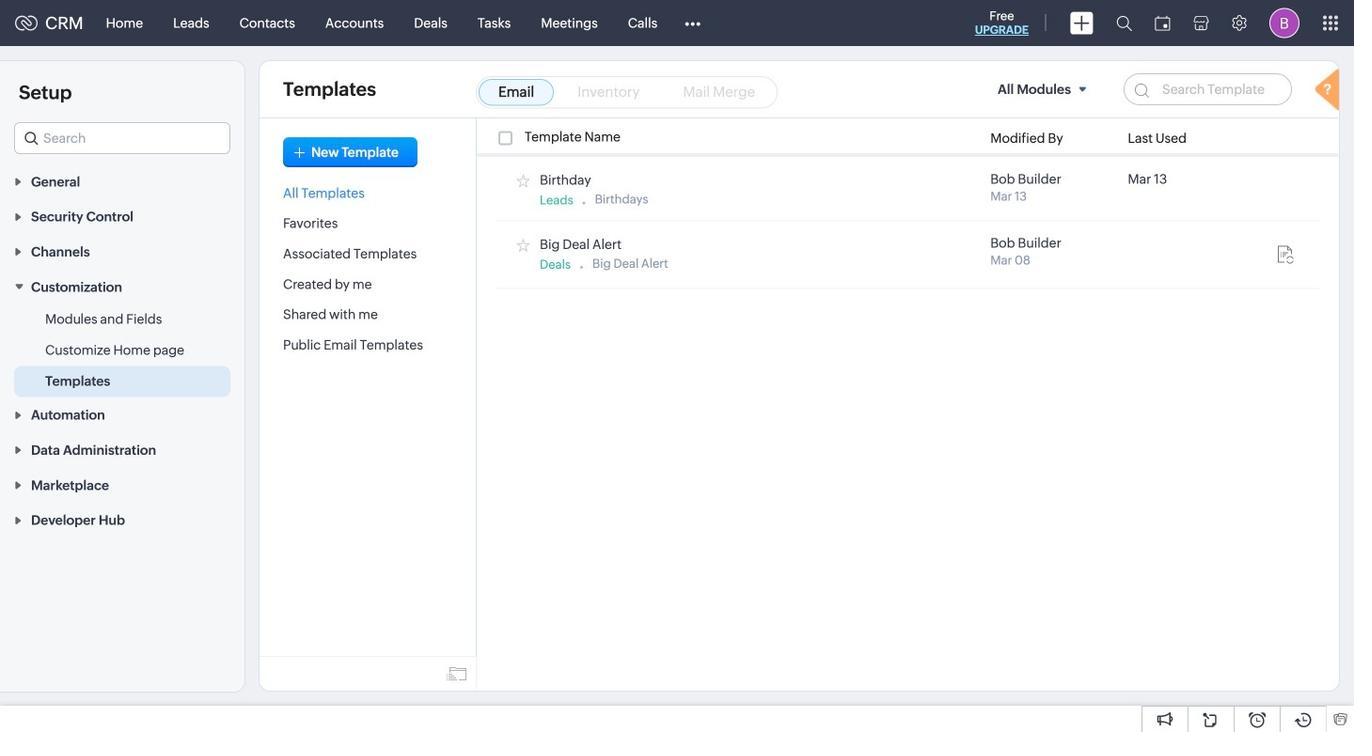 Task type: describe. For each thing, give the bounding box(es) containing it.
profile image
[[1270, 8, 1300, 38]]

create menu element
[[1059, 0, 1105, 46]]

none field search
[[14, 122, 230, 154]]

search image
[[1116, 15, 1132, 31]]

calendar image
[[1155, 16, 1171, 31]]

logo image
[[15, 16, 38, 31]]

profile element
[[1258, 0, 1311, 46]]

Search Template text field
[[1124, 73, 1292, 105]]



Task type: vqa. For each thing, say whether or not it's contained in the screenshot.
SIZE field
no



Task type: locate. For each thing, give the bounding box(es) containing it.
Other Modules field
[[673, 8, 713, 38]]

None field
[[990, 73, 1100, 106], [14, 122, 230, 154], [990, 73, 1100, 106]]

Search text field
[[15, 123, 229, 153]]

search element
[[1105, 0, 1144, 46]]

create menu image
[[1070, 12, 1094, 34]]

region
[[0, 304, 245, 397]]



